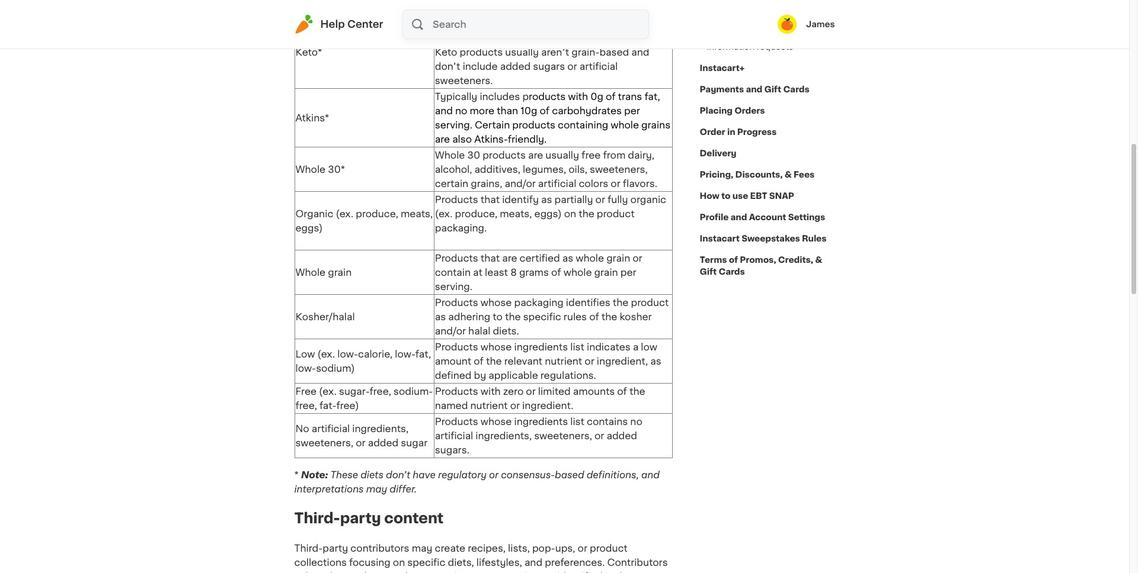 Task type: locate. For each thing, give the bounding box(es) containing it.
the inside "with zero or limited amounts of the named"
[[630, 387, 645, 397]]

fat, inside 'low (ex. low-calorie, low-fat, low-sodium) products whose ingredients list indicates a low amount of the relevant nutrient or ingredient, as defined by applicable regulations.'
[[416, 350, 431, 359]]

typically for typically includes foods with zero or limited carbohydrate content, and full-fat dairy products. keto products usually aren't grain-based and don't include added sugars or artificial sweeteners.
[[435, 19, 478, 28]]

or down contains
[[595, 432, 604, 441]]

grains
[[642, 120, 671, 130]]

product inside third-party contributors may create recipes, lists, pop-ups, or product collections focusing on specific diets, lifestyles, and preferences. contributors select the products and may receive compensation, as identified in t
[[590, 544, 628, 554]]

1 horizontal spatial based
[[600, 47, 629, 57]]

don't inside typically includes foods with zero or limited carbohydrate content, and full-fat dairy products. keto products usually aren't grain-based and don't include added sugars or artificial sweeteners.
[[435, 62, 460, 71]]

low- down low on the bottom of the page
[[296, 364, 316, 373]]

third- down interpretations
[[294, 512, 340, 526]]

1 produce, from the left
[[356, 209, 398, 219]]

1 vertical spatial specific
[[408, 558, 446, 568]]

0 horizontal spatial to
[[493, 312, 503, 322]]

or inside whole 30 products are usually free from dairy, alcohol, additives, legumes, oils, sweeteners, certain grains, and/or artificial colors or flavors.
[[611, 179, 621, 188]]

1 horizontal spatial instacart
[[760, 9, 797, 18]]

0 vertical spatial serving.
[[435, 120, 472, 130]]

2 includes from the top
[[480, 92, 520, 101]]

specific up receive
[[408, 558, 446, 568]]

1 horizontal spatial fat,
[[645, 92, 660, 101]]

promos,
[[740, 256, 776, 264]]

as inside products whose packaging identifies the product as adhering to the specific rules of the kosher and/or halal diets.
[[435, 312, 446, 322]]

whole for whole grain
[[296, 268, 326, 277]]

5 products from the top
[[435, 387, 481, 397]]

or right regulatory
[[489, 471, 499, 480]]

or up kosher
[[633, 254, 643, 263]]

third- for third-party content
[[294, 512, 340, 526]]

1 horizontal spatial free,
[[370, 387, 391, 397]]

ingredients up relevant
[[514, 343, 568, 352]]

3 whose from the top
[[481, 417, 512, 427]]

products up amount
[[435, 343, 478, 352]]

0 horizontal spatial produce,
[[356, 209, 398, 219]]

0 vertical spatial gift
[[765, 85, 782, 94]]

the down the identifies
[[602, 312, 617, 322]]

of inside "with zero or limited amounts of the named"
[[617, 387, 627, 397]]

typically includes p
[[435, 92, 529, 101]]

1 vertical spatial serving.
[[435, 282, 472, 292]]

0 horizontal spatial cards
[[719, 268, 745, 276]]

artificial up sugars.
[[435, 432, 473, 441]]

1 vertical spatial ingredients
[[514, 417, 568, 427]]

0 vertical spatial per
[[624, 106, 640, 116]]

& inside "pricing, discounts, & fees" link
[[785, 171, 792, 179]]

2 vertical spatial with
[[481, 387, 501, 397]]

and/or inside whole 30 products are usually free from dairy, alcohol, additives, legumes, oils, sweeteners, certain grains, and/or artificial colors or flavors.
[[505, 179, 536, 188]]

nutrient inside 'low (ex. low-calorie, low-fat, low-sodium) products whose ingredients list indicates a low amount of the relevant nutrient or ingredient, as defined by applicable regulations.'
[[545, 357, 582, 366]]

identified
[[557, 573, 603, 574]]

whole left '30*'
[[296, 165, 326, 174]]

0 horizontal spatial meats,
[[401, 209, 433, 219]]

of up by at bottom
[[474, 357, 484, 366]]

that
[[481, 195, 500, 204], [481, 254, 500, 263]]

1 vertical spatial to
[[493, 312, 503, 322]]

1 products from the top
[[435, 195, 478, 204]]

2 horizontal spatial added
[[607, 432, 637, 441]]

per inside products that are certified as whole grain or contain at least 8 grams of whole grain per serving.
[[621, 268, 637, 277]]

gift
[[765, 85, 782, 94], [700, 268, 717, 276]]

3 products from the top
[[435, 298, 478, 308]]

whose inside the products whose ingredients list contains no artificial ingredients, sweeteners, or added sugars.
[[481, 417, 512, 427]]

relevant
[[504, 357, 543, 366]]

additives,
[[475, 165, 521, 174]]

third-
[[294, 512, 340, 526], [294, 544, 323, 554]]

a
[[633, 343, 639, 352]]

0 vertical spatial on
[[564, 209, 576, 219]]

nutrient up regulations.
[[545, 357, 582, 366]]

includes up content,
[[480, 19, 520, 28]]

0 horizontal spatial gift
[[700, 268, 717, 276]]

and inside the profile and account settings link
[[731, 213, 747, 222]]

1 vertical spatial limited
[[538, 387, 571, 397]]

list up regulations.
[[571, 343, 585, 352]]

certain
[[435, 179, 469, 188]]

1 horizontal spatial limited
[[610, 19, 643, 28]]

1 vertical spatial and/or
[[435, 327, 466, 336]]

list left contains
[[571, 417, 585, 427]]

added left sugar
[[368, 439, 399, 448]]

have
[[413, 471, 436, 480]]

or down indicates
[[585, 357, 595, 366]]

1 horizontal spatial and/or
[[505, 179, 536, 188]]

with down by at bottom
[[481, 387, 501, 397]]

0 vertical spatial eggs)
[[535, 209, 562, 219]]

0 horizontal spatial on
[[393, 558, 405, 568]]

1 vertical spatial gift
[[700, 268, 717, 276]]

1 vertical spatial list
[[571, 417, 585, 427]]

usually down content,
[[505, 47, 539, 57]]

1 vertical spatial party
[[323, 544, 348, 554]]

these
[[331, 471, 358, 480]]

on down contributors
[[393, 558, 405, 568]]

whose inside products whose packaging identifies the product as adhering to the specific rules of the kosher and/or halal diets.
[[481, 298, 512, 308]]

products down focusing
[[344, 573, 388, 574]]

low
[[641, 343, 658, 352]]

products up named
[[435, 387, 481, 397]]

more
[[470, 106, 495, 116]]

or down colors
[[596, 195, 605, 204]]

1 horizontal spatial specific
[[523, 312, 561, 322]]

1 horizontal spatial in
[[727, 128, 736, 136]]

2 whose from the top
[[481, 343, 512, 352]]

0 vertical spatial usually
[[505, 47, 539, 57]]

includes inside typically includes foods with zero or limited carbohydrate content, and full-fat dairy products. keto products usually aren't grain-based and don't include added sugars or artificial sweeteners.
[[480, 19, 520, 28]]

based inside typically includes foods with zero or limited carbohydrate content, and full-fat dairy products. keto products usually aren't grain-based and don't include added sugars or artificial sweeteners.
[[600, 47, 629, 57]]

sweeteners, inside the products whose ingredients list contains no artificial ingredients, sweeteners, or added sugars.
[[534, 432, 592, 441]]

0 horizontal spatial added
[[368, 439, 399, 448]]

0 vertical spatial ingredients
[[514, 343, 568, 352]]

carbohydrates
[[552, 106, 622, 116]]

and up aren't at top
[[544, 33, 562, 43]]

products up the contain
[[435, 254, 478, 263]]

(ex. up fat-
[[319, 387, 337, 397]]

and down pop-
[[525, 558, 543, 568]]

fat, right "trans"
[[645, 92, 660, 101]]

zero inside typically includes foods with zero or limited carbohydrate content, and full-fat dairy products. keto products usually aren't grain-based and don't include added sugars or artificial sweeteners.
[[575, 19, 595, 28]]

2 meats, from the left
[[500, 209, 532, 219]]

specific
[[523, 312, 561, 322], [408, 558, 446, 568]]

0 vertical spatial in
[[727, 128, 736, 136]]

and/or for artificial
[[505, 179, 536, 188]]

of inside 'low (ex. low-calorie, low-fat, low-sodium) products whose ingredients list indicates a low amount of the relevant nutrient or ingredient, as defined by applicable regulations.'
[[474, 357, 484, 366]]

produce,
[[356, 209, 398, 219], [455, 209, 498, 219]]

1 horizontal spatial ingredients,
[[476, 432, 532, 441]]

1 horizontal spatial eggs)
[[535, 209, 562, 219]]

order in progress link
[[700, 122, 777, 143]]

0 horizontal spatial &
[[785, 171, 792, 179]]

products for products whose ingredients list contains no artificial ingredients, sweeteners, or added sugars.
[[435, 417, 478, 427]]

terms of promos, credits, & gift cards
[[700, 256, 823, 276]]

pricing,
[[700, 171, 734, 179]]

2 products from the top
[[435, 254, 478, 263]]

1 vertical spatial fat,
[[416, 350, 431, 359]]

product down fully on the top right of page
[[597, 209, 635, 219]]

and inside legal process and information requests
[[768, 31, 783, 39]]

2 that from the top
[[481, 254, 500, 263]]

instacart image
[[294, 15, 313, 34]]

gift inside terms of promos, credits, & gift cards
[[700, 268, 717, 276]]

are up legumes,
[[528, 150, 543, 160]]

sweeteners, down ingredient. in the bottom of the page
[[534, 432, 592, 441]]

of down roducts
[[540, 106, 550, 116]]

don't
[[435, 62, 460, 71], [386, 471, 410, 480]]

focusing
[[349, 558, 391, 568]]

2 vertical spatial whose
[[481, 417, 512, 427]]

sweepstakes
[[742, 235, 800, 243]]

0 vertical spatial specific
[[523, 312, 561, 322]]

product
[[597, 209, 635, 219], [631, 298, 669, 308], [590, 544, 628, 554]]

of right amounts
[[617, 387, 627, 397]]

products.
[[625, 33, 671, 43]]

party for contributors
[[323, 544, 348, 554]]

delivery
[[700, 149, 737, 158]]

0 vertical spatial instacart
[[760, 9, 797, 18]]

as down pop-
[[544, 573, 555, 574]]

profile and account settings link
[[700, 207, 825, 228]]

& inside terms of promos, credits, & gift cards
[[815, 256, 823, 264]]

and/or inside products whose packaging identifies the product as adhering to the specific rules of the kosher and/or halal diets.
[[435, 327, 466, 336]]

0 vertical spatial don't
[[435, 62, 460, 71]]

include
[[463, 62, 498, 71]]

instacart inside "link"
[[760, 9, 797, 18]]

includes
[[480, 19, 520, 28], [480, 92, 520, 101]]

products inside typically includes foods with zero or limited carbohydrate content, and full-fat dairy products. keto products usually aren't grain-based and don't include added sugars or artificial sweeteners.
[[460, 47, 503, 57]]

1 vertical spatial that
[[481, 254, 500, 263]]

sodium-
[[394, 387, 433, 397]]

2 serving. from the top
[[435, 282, 472, 292]]

roducts with 0g of trans fat, and no more than 10g of carbohydrates per serving. certain products containing whole grains are also atkins-friendly.
[[435, 92, 671, 144]]

1 horizontal spatial added
[[500, 62, 531, 71]]

1 typically from the top
[[435, 19, 478, 28]]

(ex. up sodium)
[[318, 350, 335, 359]]

0 vertical spatial no
[[455, 106, 467, 116]]

the down 'collections'
[[326, 573, 342, 574]]

of
[[606, 92, 616, 101], [540, 106, 550, 116], [729, 256, 738, 264], [551, 268, 561, 277], [589, 312, 599, 322], [474, 357, 484, 366], [617, 387, 627, 397]]

1 serving. from the top
[[435, 120, 472, 130]]

6 products from the top
[[435, 417, 478, 427]]

1 vertical spatial are
[[528, 150, 543, 160]]

james link
[[778, 15, 835, 34]]

keto*
[[296, 47, 322, 57]]

2 third- from the top
[[294, 544, 323, 554]]

0 horizontal spatial ingredients,
[[352, 424, 409, 434]]

0 vertical spatial that
[[481, 195, 500, 204]]

0 vertical spatial are
[[435, 134, 450, 144]]

typically down 'sweeteners.'
[[435, 92, 478, 101]]

sweeteners, down from
[[590, 165, 648, 174]]

1 vertical spatial with
[[568, 92, 588, 101]]

typically for typically includes p
[[435, 92, 478, 101]]

whole inside whole 30 products are usually free from dairy, alcohol, additives, legumes, oils, sweeteners, certain grains, and/or artificial colors or flavors.
[[435, 150, 465, 160]]

0 vertical spatial may
[[366, 485, 387, 494]]

whose inside 'low (ex. low-calorie, low-fat, low-sodium) products whose ingredients list indicates a low amount of the relevant nutrient or ingredient, as defined by applicable regulations.'
[[481, 343, 512, 352]]

usually inside whole 30 products are usually free from dairy, alcohol, additives, legumes, oils, sweeteners, certain grains, and/or artificial colors or flavors.
[[546, 150, 579, 160]]

party up 'collections'
[[323, 544, 348, 554]]

instacart+ link
[[700, 58, 745, 79]]

0 vertical spatial &
[[785, 171, 792, 179]]

cards down terms at the top right of page
[[719, 268, 745, 276]]

1 horizontal spatial &
[[815, 256, 823, 264]]

terms of promos, credits, & gift cards link
[[700, 250, 835, 283]]

1 ingredients from the top
[[514, 343, 568, 352]]

0 vertical spatial list
[[571, 343, 585, 352]]

no left the more
[[455, 106, 467, 116]]

sweeteners, inside whole 30 products are usually free from dairy, alcohol, additives, legumes, oils, sweeteners, certain grains, and/or artificial colors or flavors.
[[590, 165, 648, 174]]

to up diets.
[[493, 312, 503, 322]]

2 typically from the top
[[435, 92, 478, 101]]

use
[[733, 192, 748, 200]]

added inside typically includes foods with zero or limited carbohydrate content, and full-fat dairy products. keto products usually aren't grain-based and don't include added sugars or artificial sweeteners.
[[500, 62, 531, 71]]

1 vertical spatial per
[[621, 268, 637, 277]]

4 products from the top
[[435, 343, 478, 352]]

sugars.
[[435, 446, 470, 455]]

limited inside "with zero or limited amounts of the named"
[[538, 387, 571, 397]]

research @ instacart link
[[700, 3, 804, 24]]

artificial down fat-
[[312, 424, 350, 434]]

instacart inside 'link'
[[700, 235, 740, 243]]

party inside third-party contributors may create recipes, lists, pop-ups, or product collections focusing on specific diets, lifestyles, and preferences. contributors select the products and may receive compensation, as identified in t
[[323, 544, 348, 554]]

how to use ebt snap link
[[700, 186, 794, 207]]

1 horizontal spatial cards
[[783, 85, 810, 94]]

product up kosher
[[631, 298, 669, 308]]

based down dairy in the top right of the page
[[600, 47, 629, 57]]

& down rules on the top right of page
[[815, 256, 823, 264]]

0 horizontal spatial no
[[455, 106, 467, 116]]

products up include
[[460, 47, 503, 57]]

or up dairy in the top right of the page
[[598, 19, 608, 28]]

requests
[[757, 43, 794, 51]]

0 vertical spatial whole
[[435, 150, 465, 160]]

0 horizontal spatial are
[[435, 134, 450, 144]]

oils,
[[569, 165, 588, 174]]

1 third- from the top
[[294, 512, 340, 526]]

cards down requests
[[783, 85, 810, 94]]

or up "diets"
[[356, 439, 366, 448]]

1 includes from the top
[[480, 19, 520, 28]]

1 horizontal spatial on
[[564, 209, 576, 219]]

1 vertical spatial &
[[815, 256, 823, 264]]

1 horizontal spatial are
[[502, 254, 517, 263]]

the up by at bottom
[[486, 357, 502, 366]]

2 list from the top
[[571, 417, 585, 427]]

whole for whole 30*
[[296, 165, 326, 174]]

serving. inside roducts with 0g of trans fat, and no more than 10g of carbohydrates per serving. certain products containing whole grains are also atkins-friendly.
[[435, 120, 472, 130]]

and down focusing
[[390, 573, 408, 574]]

and/or
[[505, 179, 536, 188], [435, 327, 466, 336]]

differ.
[[390, 485, 417, 494]]

alcohol,
[[435, 165, 472, 174]]

1 horizontal spatial meats,
[[500, 209, 532, 219]]

@
[[749, 9, 758, 18]]

dairy,
[[628, 150, 655, 160]]

fat, left amount
[[416, 350, 431, 359]]

the inside organic (ex. produce, meats, eggs) products that identify as partially or fully organic (ex. produce, meats, eggs) on the product packaging.
[[579, 209, 595, 219]]

the up diets.
[[505, 312, 521, 322]]

whole up 'alcohol,'
[[435, 150, 465, 160]]

1 horizontal spatial to
[[722, 192, 731, 200]]

1 that from the top
[[481, 195, 500, 204]]

and up requests
[[768, 31, 783, 39]]

whole
[[435, 150, 465, 160], [296, 165, 326, 174], [296, 268, 326, 277]]

pricing, discounts, & fees
[[700, 171, 815, 179]]

0 horizontal spatial fat,
[[416, 350, 431, 359]]

0 vertical spatial whose
[[481, 298, 512, 308]]

in right order
[[727, 128, 736, 136]]

products down certain
[[435, 195, 478, 204]]

of down the certified
[[551, 268, 561, 277]]

0 vertical spatial third-
[[294, 512, 340, 526]]

whose for packaging
[[481, 298, 512, 308]]

0 horizontal spatial limited
[[538, 387, 571, 397]]

as down low on the bottom of page
[[651, 357, 662, 366]]

products for products that are certified as whole grain or contain at least 8 grams of whole grain per serving.
[[435, 254, 478, 263]]

whose down the nutrient or ingredient.
[[481, 417, 512, 427]]

usually inside typically includes foods with zero or limited carbohydrate content, and full-fat dairy products. keto products usually aren't grain-based and don't include added sugars or artificial sweeteners.
[[505, 47, 539, 57]]

0 horizontal spatial free,
[[296, 401, 317, 411]]

0 horizontal spatial instacart
[[700, 235, 740, 243]]

sweeteners, down no
[[296, 439, 353, 448]]

products inside products whose packaging identifies the product as adhering to the specific rules of the kosher and/or halal diets.
[[435, 298, 478, 308]]

flavors.
[[623, 179, 658, 188]]

ingredients down ingredient. in the bottom of the page
[[514, 417, 568, 427]]

don't inside these diets don't have regulatory or consensus-based definitions, and interpretations may differ.
[[386, 471, 410, 480]]

0 vertical spatial based
[[600, 47, 629, 57]]

gift down terms at the top right of page
[[700, 268, 717, 276]]

may left receive
[[410, 573, 431, 574]]

2 ingredients from the top
[[514, 417, 568, 427]]

kosher/halal
[[296, 312, 355, 322]]

and inside roducts with 0g of trans fat, and no more than 10g of carbohydrates per serving. certain products containing whole grains are also atkins-friendly.
[[435, 106, 453, 116]]

1 whose from the top
[[481, 298, 512, 308]]

products inside products that are certified as whole grain or contain at least 8 grams of whole grain per serving.
[[435, 254, 478, 263]]

zero inside "with zero or limited amounts of the named"
[[503, 387, 524, 397]]

placing orders
[[700, 107, 765, 115]]

select
[[294, 573, 324, 574]]

free,
[[370, 387, 391, 397], [296, 401, 317, 411]]

may inside these diets don't have regulatory or consensus-based definitions, and interpretations may differ.
[[366, 485, 387, 494]]

or inside "with zero or limited amounts of the named"
[[526, 387, 536, 397]]

zero up fat
[[575, 19, 595, 28]]

in inside third-party contributors may create recipes, lists, pop-ups, or product collections focusing on specific diets, lifestyles, and preferences. contributors select the products and may receive compensation, as identified in t
[[605, 573, 614, 574]]

of right terms at the top right of page
[[729, 256, 738, 264]]

ingredients, inside no artificial ingredients, sweeteners, or added sugar
[[352, 424, 409, 434]]

artificial inside typically includes foods with zero or limited carbohydrate content, and full-fat dairy products. keto products usually aren't grain-based and don't include added sugars or artificial sweeteners.
[[580, 62, 618, 71]]

1 vertical spatial on
[[393, 558, 405, 568]]

1 meats, from the left
[[401, 209, 433, 219]]

with up carbohydrates on the top
[[568, 92, 588, 101]]

free (ex. sugar-free, sodium- free, fat-free)
[[296, 387, 433, 411]]

(ex. for low-
[[318, 350, 335, 359]]

based left definitions,
[[555, 471, 584, 480]]

0 vertical spatial party
[[340, 512, 381, 526]]

low
[[296, 350, 315, 359]]

1 vertical spatial third-
[[294, 544, 323, 554]]

fat-
[[320, 401, 336, 411]]

cards
[[783, 85, 810, 94], [719, 268, 745, 276]]

or up preferences.
[[578, 544, 588, 554]]

dairy
[[599, 33, 623, 43]]

or inside 'low (ex. low-calorie, low-fat, low-sodium) products whose ingredients list indicates a low amount of the relevant nutrient or ingredient, as defined by applicable regulations.'
[[585, 357, 595, 366]]

1 vertical spatial product
[[631, 298, 669, 308]]

free, left sodium-
[[370, 387, 391, 397]]

that down "grains,"
[[481, 195, 500, 204]]

the down partially
[[579, 209, 595, 219]]

named
[[435, 401, 468, 411]]

2 vertical spatial whole
[[296, 268, 326, 277]]

1 vertical spatial whose
[[481, 343, 512, 352]]

products inside organic (ex. produce, meats, eggs) products that identify as partially or fully organic (ex. produce, meats, eggs) on the product packaging.
[[435, 195, 478, 204]]

don't up differ.
[[386, 471, 410, 480]]

as left adhering
[[435, 312, 446, 322]]

ingredients inside the products whose ingredients list contains no artificial ingredients, sweeteners, or added sugars.
[[514, 417, 568, 427]]

0 vertical spatial and/or
[[505, 179, 536, 188]]

to inside products whose packaging identifies the product as adhering to the specific rules of the kosher and/or halal diets.
[[493, 312, 503, 322]]

0 vertical spatial zero
[[575, 19, 595, 28]]

on inside organic (ex. produce, meats, eggs) products that identify as partially or fully organic (ex. produce, meats, eggs) on the product packaging.
[[564, 209, 576, 219]]

or inside third-party contributors may create recipes, lists, pop-ups, or product collections focusing on specific diets, lifestyles, and preferences. contributors select the products and may receive compensation, as identified in t
[[578, 544, 588, 554]]

0 horizontal spatial specific
[[408, 558, 446, 568]]

whole inside roducts with 0g of trans fat, and no more than 10g of carbohydrates per serving. certain products containing whole grains are also atkins-friendly.
[[611, 120, 639, 130]]

may down "diets"
[[366, 485, 387, 494]]

eggs) down organic
[[296, 223, 323, 233]]

are inside roducts with 0g of trans fat, and no more than 10g of carbohydrates per serving. certain products containing whole grains are also atkins-friendly.
[[435, 134, 450, 144]]

(ex. for sodium-
[[319, 387, 337, 397]]

usually up oils, on the top of the page
[[546, 150, 579, 160]]

includes up than
[[480, 92, 520, 101]]

in right identified
[[605, 573, 614, 574]]

diets.
[[493, 327, 519, 336]]

products
[[460, 47, 503, 57], [512, 120, 556, 130], [483, 150, 526, 160], [344, 573, 388, 574]]

as right the certified
[[563, 254, 573, 263]]

products whose ingredients list contains no artificial ingredients, sweeteners, or added sugars.
[[435, 417, 643, 455]]

regulatory
[[438, 471, 487, 480]]

whole 30*
[[296, 165, 345, 174]]

the inside 'low (ex. low-calorie, low-fat, low-sodium) products whose ingredients list indicates a low amount of the relevant nutrient or ingredient, as defined by applicable regulations.'
[[486, 357, 502, 366]]

and/or up identify
[[505, 179, 536, 188]]

1 vertical spatial don't
[[386, 471, 410, 480]]

discounts,
[[736, 171, 783, 179]]

(ex. inside free (ex. sugar-free, sodium- free, fat-free)
[[319, 387, 337, 397]]

no
[[455, 106, 467, 116], [630, 417, 643, 427]]

zero down applicable
[[503, 387, 524, 397]]

on down partially
[[564, 209, 576, 219]]

no inside roducts with 0g of trans fat, and no more than 10g of carbohydrates per serving. certain products containing whole grains are also atkins-friendly.
[[455, 106, 467, 116]]

with inside typically includes foods with zero or limited carbohydrate content, and full-fat dairy products. keto products usually aren't grain-based and don't include added sugars or artificial sweeteners.
[[552, 19, 573, 28]]

low-
[[338, 350, 358, 359], [395, 350, 416, 359], [296, 364, 316, 373]]

0 vertical spatial whole
[[611, 120, 639, 130]]

whole for whole 30 products are usually free from dairy, alcohol, additives, legumes, oils, sweeteners, certain grains, and/or artificial colors or flavors.
[[435, 150, 465, 160]]

nutrient down by at bottom
[[470, 401, 508, 411]]

of inside terms of promos, credits, & gift cards
[[729, 256, 738, 264]]

0 vertical spatial includes
[[480, 19, 520, 28]]

product up contributors
[[590, 544, 628, 554]]

(ex. inside 'low (ex. low-calorie, low-fat, low-sodium) products whose ingredients list indicates a low amount of the relevant nutrient or ingredient, as defined by applicable regulations.'
[[318, 350, 335, 359]]

serving.
[[435, 120, 472, 130], [435, 282, 472, 292]]

instacart+
[[700, 64, 745, 72]]

gift up orders
[[765, 85, 782, 94]]

party up contributors
[[340, 512, 381, 526]]

meats,
[[401, 209, 433, 219], [500, 209, 532, 219]]

1 horizontal spatial don't
[[435, 62, 460, 71]]

0 vertical spatial with
[[552, 19, 573, 28]]

adhering
[[448, 312, 490, 322]]

lifestyles,
[[477, 558, 522, 568]]

1 horizontal spatial usually
[[546, 150, 579, 160]]

0 vertical spatial typically
[[435, 19, 478, 28]]

1 vertical spatial usually
[[546, 150, 579, 160]]

snap
[[770, 192, 794, 200]]

ingredients, inside the products whose ingredients list contains no artificial ingredients, sweeteners, or added sugars.
[[476, 432, 532, 441]]

ingredients inside 'low (ex. low-calorie, low-fat, low-sodium) products whose ingredients list indicates a low amount of the relevant nutrient or ingredient, as defined by applicable regulations.'
[[514, 343, 568, 352]]

no inside the products whose ingredients list contains no artificial ingredients, sweeteners, or added sugars.
[[630, 417, 643, 427]]

1 vertical spatial no
[[630, 417, 643, 427]]

1 vertical spatial typically
[[435, 92, 478, 101]]

as right identify
[[541, 195, 552, 204]]

whose
[[481, 298, 512, 308], [481, 343, 512, 352], [481, 417, 512, 427]]

fat, for trans
[[645, 92, 660, 101]]

and inside these diets don't have regulatory or consensus-based definitions, and interpretations may differ.
[[642, 471, 660, 480]]

1 list from the top
[[571, 343, 585, 352]]

product inside organic (ex. produce, meats, eggs) products that identify as partially or fully organic (ex. produce, meats, eggs) on the product packaging.
[[597, 209, 635, 219]]

with up full-
[[552, 19, 573, 28]]

legumes,
[[523, 165, 566, 174]]

typically inside typically includes foods with zero or limited carbohydrate content, and full-fat dairy products. keto products usually aren't grain-based and don't include added sugars or artificial sweeteners.
[[435, 19, 478, 28]]

are up 8
[[502, 254, 517, 263]]

and/or down adhering
[[435, 327, 466, 336]]

or inside no artificial ingredients, sweeteners, or added sugar
[[356, 439, 366, 448]]

don't down keto
[[435, 62, 460, 71]]

atkins*
[[296, 113, 329, 123]]

and right definitions,
[[642, 471, 660, 480]]

30
[[468, 150, 480, 160]]

whose down diets.
[[481, 343, 512, 352]]

added down contains
[[607, 432, 637, 441]]



Task type: vqa. For each thing, say whether or not it's contained in the screenshot.


Task type: describe. For each thing, give the bounding box(es) containing it.
ups,
[[555, 544, 575, 554]]

whole grain
[[296, 268, 352, 277]]

1 horizontal spatial low-
[[338, 350, 358, 359]]

free
[[582, 150, 601, 160]]

and/or for halal
[[435, 327, 466, 336]]

2 produce, from the left
[[455, 209, 498, 219]]

0g
[[591, 92, 604, 101]]

contributors
[[607, 558, 668, 568]]

0 horizontal spatial eggs)
[[296, 223, 323, 233]]

2 vertical spatial may
[[410, 573, 431, 574]]

grain-
[[572, 47, 600, 57]]

full-
[[565, 33, 583, 43]]

diets
[[361, 471, 384, 480]]

1 vertical spatial nutrient
[[470, 401, 508, 411]]

products for products whose packaging identifies the product as adhering to the specific rules of the kosher and/or halal diets.
[[435, 298, 478, 308]]

credits,
[[778, 256, 813, 264]]

artificial inside whole 30 products are usually free from dairy, alcohol, additives, legumes, oils, sweeteners, certain grains, and/or artificial colors or flavors.
[[538, 179, 577, 188]]

pricing, discounts, & fees link
[[700, 164, 815, 186]]

added inside no artificial ingredients, sweeteners, or added sugar
[[368, 439, 399, 448]]

includes for foods
[[480, 19, 520, 28]]

payments and gift cards
[[700, 85, 810, 94]]

products inside third-party contributors may create recipes, lists, pop-ups, or product collections focusing on specific diets, lifestyles, and preferences. contributors select the products and may receive compensation, as identified in t
[[344, 573, 388, 574]]

identify
[[502, 195, 539, 204]]

third- for third-party contributors may create recipes, lists, pop-ups, or product collections focusing on specific diets, lifestyles, and preferences. contributors select the products and may receive compensation, as identified in t
[[294, 544, 323, 554]]

process
[[732, 31, 765, 39]]

sweeteners, inside no artificial ingredients, sweeteners, or added sugar
[[296, 439, 353, 448]]

legal process and information requests link
[[700, 24, 835, 58]]

or inside products that are certified as whole grain or contain at least 8 grams of whole grain per serving.
[[633, 254, 643, 263]]

p
[[523, 92, 529, 101]]

and down products.
[[632, 47, 650, 57]]

certain
[[475, 120, 510, 130]]

that inside products that are certified as whole grain or contain at least 8 grams of whole grain per serving.
[[481, 254, 500, 263]]

as inside 'low (ex. low-calorie, low-fat, low-sodium) products whose ingredients list indicates a low amount of the relevant nutrient or ingredient, as defined by applicable regulations.'
[[651, 357, 662, 366]]

1 vertical spatial free,
[[296, 401, 317, 411]]

progress
[[737, 128, 777, 136]]

amount
[[435, 357, 472, 366]]

terms
[[700, 256, 727, 264]]

with inside roducts with 0g of trans fat, and no more than 10g of carbohydrates per serving. certain products containing whole grains are also atkins-friendly.
[[568, 92, 588, 101]]

payments and gift cards link
[[700, 79, 810, 100]]

includes for p
[[480, 92, 520, 101]]

help center
[[320, 20, 383, 29]]

settings
[[788, 213, 825, 222]]

fat, for low-
[[416, 350, 431, 359]]

at
[[473, 268, 483, 277]]

0 vertical spatial free,
[[370, 387, 391, 397]]

order
[[700, 128, 726, 136]]

the up kosher
[[613, 298, 629, 308]]

fat
[[583, 33, 596, 43]]

0 horizontal spatial low-
[[296, 364, 316, 373]]

instacart sweepstakes rules
[[700, 235, 827, 243]]

of inside products whose packaging identifies the product as adhering to the specific rules of the kosher and/or halal diets.
[[589, 312, 599, 322]]

packaging.
[[435, 223, 487, 233]]

products for products
[[435, 387, 481, 397]]

with inside "with zero or limited amounts of the named"
[[481, 387, 501, 397]]

applicable
[[489, 371, 538, 381]]

legal
[[707, 31, 730, 39]]

or inside organic (ex. produce, meats, eggs) products that identify as partially or fully organic (ex. produce, meats, eggs) on the product packaging.
[[596, 195, 605, 204]]

or down applicable
[[510, 401, 520, 411]]

grams
[[519, 268, 549, 277]]

per inside roducts with 0g of trans fat, and no more than 10g of carbohydrates per serving. certain products containing whole grains are also atkins-friendly.
[[624, 106, 640, 116]]

30*
[[328, 165, 345, 174]]

or down the grain-
[[568, 62, 577, 71]]

compensation,
[[471, 573, 542, 574]]

from
[[603, 150, 626, 160]]

than
[[497, 106, 518, 116]]

serving. inside products that are certified as whole grain or contain at least 8 grams of whole grain per serving.
[[435, 282, 472, 292]]

2 vertical spatial whole
[[564, 268, 592, 277]]

of inside products that are certified as whole grain or contain at least 8 grams of whole grain per serving.
[[551, 268, 561, 277]]

help center link
[[294, 15, 383, 34]]

user avatar image
[[778, 15, 797, 34]]

placing
[[700, 107, 733, 115]]

these diets don't have regulatory or consensus-based definitions, and interpretations may differ.
[[294, 471, 660, 494]]

how
[[700, 192, 720, 200]]

collections
[[294, 558, 347, 568]]

ingredient,
[[597, 357, 648, 366]]

as inside organic (ex. produce, meats, eggs) products that identify as partially or fully organic (ex. produce, meats, eggs) on the product packaging.
[[541, 195, 552, 204]]

1 vertical spatial may
[[412, 544, 433, 554]]

colors
[[579, 179, 609, 188]]

ingredient.
[[522, 401, 574, 411]]

third-party contributors may create recipes, lists, pop-ups, or product collections focusing on specific diets, lifestyles, and preferences. contributors select the products and may receive compensation, as identified in t
[[294, 544, 668, 574]]

as inside products that are certified as whole grain or contain at least 8 grams of whole grain per serving.
[[563, 254, 573, 263]]

also
[[452, 134, 472, 144]]

partially
[[555, 195, 593, 204]]

added inside the products whose ingredients list contains no artificial ingredients, sweeteners, or added sugars.
[[607, 432, 637, 441]]

third-party content
[[294, 512, 444, 526]]

0 vertical spatial cards
[[783, 85, 810, 94]]

interpretations
[[294, 485, 364, 494]]

cards inside terms of promos, credits, & gift cards
[[719, 268, 745, 276]]

account
[[749, 213, 787, 222]]

organic (ex. produce, meats, eggs) products that identify as partially or fully organic (ex. produce, meats, eggs) on the product packaging.
[[296, 195, 666, 233]]

products inside whole 30 products are usually free from dairy, alcohol, additives, legumes, oils, sweeteners, certain grains, and/or artificial colors or flavors.
[[483, 150, 526, 160]]

0 vertical spatial to
[[722, 192, 731, 200]]

on inside third-party contributors may create recipes, lists, pop-ups, or product collections focusing on specific diets, lifestyles, and preferences. contributors select the products and may receive compensation, as identified in t
[[393, 558, 405, 568]]

delivery link
[[700, 143, 737, 164]]

as inside third-party contributors may create recipes, lists, pop-ups, or product collections focusing on specific diets, lifestyles, and preferences. contributors select the products and may receive compensation, as identified in t
[[544, 573, 555, 574]]

amounts
[[573, 387, 615, 397]]

*
[[294, 471, 299, 480]]

product inside products whose packaging identifies the product as adhering to the specific rules of the kosher and/or halal diets.
[[631, 298, 669, 308]]

specific inside products whose packaging identifies the product as adhering to the specific rules of the kosher and/or halal diets.
[[523, 312, 561, 322]]

1 horizontal spatial gift
[[765, 85, 782, 94]]

contributors
[[351, 544, 409, 554]]

placing orders link
[[700, 100, 765, 122]]

products inside 'low (ex. low-calorie, low-fat, low-sodium) products whose ingredients list indicates a low amount of the relevant nutrient or ingredient, as defined by applicable regulations.'
[[435, 343, 478, 352]]

list inside 'low (ex. low-calorie, low-fat, low-sodium) products whose ingredients list indicates a low amount of the relevant nutrient or ingredient, as defined by applicable regulations.'
[[571, 343, 585, 352]]

indicates
[[587, 343, 631, 352]]

or inside the products whose ingredients list contains no artificial ingredients, sweeteners, or added sugars.
[[595, 432, 604, 441]]

list inside the products whose ingredients list contains no artificial ingredients, sweeteners, or added sugars.
[[571, 417, 585, 427]]

artificial inside the products whose ingredients list contains no artificial ingredients, sweeteners, or added sugars.
[[435, 432, 473, 441]]

profile and account settings
[[700, 213, 825, 222]]

sugar-
[[339, 387, 370, 397]]

contain
[[435, 268, 471, 277]]

1 vertical spatial whole
[[576, 254, 604, 263]]

artificial inside no artificial ingredients, sweeteners, or added sugar
[[312, 424, 350, 434]]

fully
[[608, 195, 628, 204]]

create
[[435, 544, 466, 554]]

order in progress
[[700, 128, 777, 136]]

are inside whole 30 products are usually free from dairy, alcohol, additives, legumes, oils, sweeteners, certain grains, and/or artificial colors or flavors.
[[528, 150, 543, 160]]

specific inside third-party contributors may create recipes, lists, pop-ups, or product collections focusing on specific diets, lifestyles, and preferences. contributors select the products and may receive compensation, as identified in t
[[408, 558, 446, 568]]

identifies
[[566, 298, 611, 308]]

products inside roducts with 0g of trans fat, and no more than 10g of carbohydrates per serving. certain products containing whole grains are also atkins-friendly.
[[512, 120, 556, 130]]

keto
[[435, 47, 457, 57]]

rules
[[564, 312, 587, 322]]

instacart sweepstakes rules link
[[700, 228, 827, 250]]

typically includes foods with zero or limited carbohydrate content, and full-fat dairy products. keto products usually aren't grain-based and don't include added sugars or artificial sweeteners.
[[435, 19, 671, 85]]

the inside third-party contributors may create recipes, lists, pop-ups, or product collections focusing on specific diets, lifestyles, and preferences. contributors select the products and may receive compensation, as identified in t
[[326, 573, 342, 574]]

aren't
[[541, 47, 569, 57]]

or inside these diets don't have regulatory or consensus-based definitions, and interpretations may differ.
[[489, 471, 499, 480]]

Search search field
[[432, 10, 648, 39]]

atkins-
[[474, 134, 508, 144]]

help
[[320, 20, 345, 29]]

whose for ingredients
[[481, 417, 512, 427]]

recipes,
[[468, 544, 506, 554]]

grains,
[[471, 179, 502, 188]]

organic
[[296, 209, 333, 219]]

ebt
[[750, 192, 768, 200]]

information
[[707, 43, 755, 51]]

how to use ebt snap
[[700, 192, 794, 200]]

content,
[[502, 33, 542, 43]]

based inside these diets don't have regulatory or consensus-based definitions, and interpretations may differ.
[[555, 471, 584, 480]]

halal
[[468, 327, 491, 336]]

(ex. for eggs)
[[336, 209, 354, 219]]

limited inside typically includes foods with zero or limited carbohydrate content, and full-fat dairy products. keto products usually aren't grain-based and don't include added sugars or artificial sweeteners.
[[610, 19, 643, 28]]

legal process and information requests
[[707, 31, 794, 51]]

2 horizontal spatial low-
[[395, 350, 416, 359]]

of right 0g
[[606, 92, 616, 101]]

10g
[[521, 106, 538, 116]]

party for content
[[340, 512, 381, 526]]

research
[[707, 9, 747, 18]]

that inside organic (ex. produce, meats, eggs) products that identify as partially or fully organic (ex. produce, meats, eggs) on the product packaging.
[[481, 195, 500, 204]]

roducts
[[529, 92, 566, 101]]

packaging
[[514, 298, 564, 308]]

and inside payments and gift cards link
[[746, 85, 763, 94]]

are inside products that are certified as whole grain or contain at least 8 grams of whole grain per serving.
[[502, 254, 517, 263]]

(ex. up packaging.
[[435, 209, 453, 219]]

calorie,
[[358, 350, 393, 359]]



